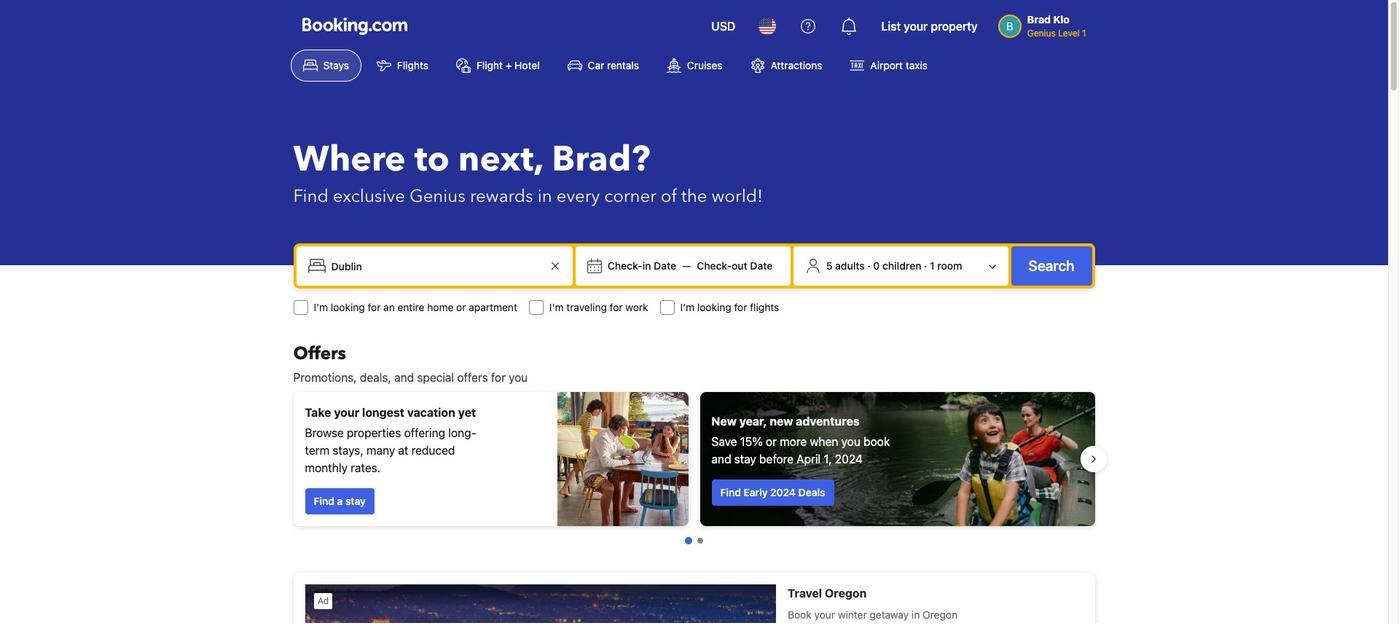 Task type: describe. For each thing, give the bounding box(es) containing it.
rates.
[[351, 461, 381, 475]]

exclusive
[[333, 184, 405, 208]]

book
[[864, 435, 890, 448]]

i'm looking for an entire home or apartment
[[314, 301, 518, 313]]

level
[[1059, 28, 1080, 39]]

take your longest vacation yet image
[[557, 392, 689, 526]]

browse
[[305, 426, 344, 440]]

i'm looking for flights
[[681, 301, 779, 313]]

properties
[[347, 426, 401, 440]]

home
[[427, 301, 454, 313]]

check-in date button
[[602, 253, 682, 279]]

offers
[[293, 342, 346, 366]]

airport taxis
[[871, 59, 928, 71]]

list your property link
[[873, 9, 987, 44]]

+
[[506, 59, 512, 71]]

find early 2024 deals
[[721, 486, 826, 499]]

early
[[744, 486, 768, 499]]

save
[[712, 435, 737, 448]]

2 date from the left
[[750, 260, 773, 272]]

entire
[[398, 301, 425, 313]]

1 inside dropdown button
[[930, 260, 935, 272]]

check-out date button
[[691, 253, 779, 279]]

genius inside where to next, brad? find exclusive genius rewards in every corner of the world!
[[410, 184, 466, 208]]

stay inside new year, new adventures save 15% or more when you book and stay before april 1, 2024
[[735, 453, 757, 466]]

offers promotions, deals, and special offers for you
[[293, 342, 528, 384]]

where
[[293, 136, 406, 184]]

1 check- from the left
[[608, 260, 643, 272]]

find inside where to next, brad? find exclusive genius rewards in every corner of the world!
[[293, 184, 329, 208]]

corner
[[604, 184, 657, 208]]

looking for i'm
[[331, 301, 365, 313]]

region containing take your longest vacation yet
[[282, 386, 1107, 532]]

traveling
[[567, 301, 607, 313]]

work
[[626, 301, 648, 313]]

deals
[[799, 486, 826, 499]]

adults
[[835, 260, 865, 272]]

every
[[557, 184, 600, 208]]

next,
[[458, 136, 543, 184]]

5 adults · 0 children · 1 room button
[[799, 252, 1003, 280]]

2024 inside new year, new adventures save 15% or more when you book and stay before april 1, 2024
[[835, 453, 863, 466]]

before
[[760, 453, 794, 466]]

airport
[[871, 59, 903, 71]]

to
[[415, 136, 450, 184]]

rewards
[[470, 184, 533, 208]]

car
[[588, 59, 604, 71]]

monthly
[[305, 461, 348, 475]]

reduced
[[412, 444, 455, 457]]

search
[[1029, 257, 1075, 274]]

car rentals
[[588, 59, 639, 71]]

or for apartment
[[456, 301, 466, 313]]

1,
[[824, 453, 832, 466]]

many
[[367, 444, 395, 457]]

for for work
[[610, 301, 623, 313]]

children
[[883, 260, 922, 272]]

or for more
[[766, 435, 777, 448]]

find for new year, new adventures save 15% or more when you book and stay before april 1, 2024
[[721, 486, 741, 499]]

flight + hotel link
[[444, 50, 552, 82]]

april
[[797, 453, 821, 466]]

promotions,
[[293, 371, 357, 384]]

cruises
[[687, 59, 723, 71]]

brad klo genius level 1
[[1028, 13, 1087, 39]]

cruises link
[[655, 50, 735, 82]]

search button
[[1011, 246, 1092, 286]]

0
[[874, 260, 880, 272]]

stays link
[[291, 50, 362, 82]]

car rentals link
[[555, 50, 652, 82]]

flight
[[477, 59, 503, 71]]

i'm traveling for work
[[550, 301, 648, 313]]

hotel
[[515, 59, 540, 71]]

brad
[[1028, 13, 1051, 26]]

2 · from the left
[[924, 260, 928, 272]]

find for take your longest vacation yet browse properties offering long- term stays, many at reduced monthly rates.
[[314, 495, 335, 507]]

attractions link
[[738, 50, 835, 82]]

offers
[[457, 371, 488, 384]]

—
[[682, 260, 691, 272]]

when
[[810, 435, 839, 448]]

1 vertical spatial stay
[[346, 495, 366, 507]]

world!
[[712, 184, 763, 208]]

flights
[[397, 59, 429, 71]]

check-in date — check-out date
[[608, 260, 773, 272]]

of
[[661, 184, 677, 208]]

adventures
[[796, 415, 860, 428]]



Task type: vqa. For each thing, say whether or not it's contained in the screenshot.
the bottom "City"
no



Task type: locate. For each thing, give the bounding box(es) containing it.
flight + hotel
[[477, 59, 540, 71]]

0 horizontal spatial or
[[456, 301, 466, 313]]

in
[[538, 184, 552, 208], [643, 260, 651, 272]]

for left 'work'
[[610, 301, 623, 313]]

yet
[[458, 406, 476, 419]]

0 horizontal spatial i'm
[[314, 301, 328, 313]]

i'm
[[681, 301, 695, 313]]

1 horizontal spatial 1
[[1082, 28, 1087, 39]]

take
[[305, 406, 331, 419]]

Where are you going? field
[[325, 253, 547, 279]]

rentals
[[607, 59, 639, 71]]

check- up 'work'
[[608, 260, 643, 272]]

1 horizontal spatial or
[[766, 435, 777, 448]]

genius inside brad klo genius level 1
[[1028, 28, 1056, 39]]

looking right i'm
[[698, 301, 732, 313]]

0 horizontal spatial stay
[[346, 495, 366, 507]]

1 horizontal spatial date
[[750, 260, 773, 272]]

· left 0
[[868, 260, 871, 272]]

stay down '15%'
[[735, 453, 757, 466]]

find left the a
[[314, 495, 335, 507]]

property
[[931, 20, 978, 33]]

new
[[770, 415, 793, 428]]

year,
[[740, 415, 767, 428]]

progress bar inside the offers main content
[[685, 537, 703, 545]]

1 left room
[[930, 260, 935, 272]]

stays,
[[333, 444, 364, 457]]

0 horizontal spatial in
[[538, 184, 552, 208]]

i'm for i'm looking for an entire home or apartment
[[314, 301, 328, 313]]

1 horizontal spatial in
[[643, 260, 651, 272]]

your right take
[[334, 406, 360, 419]]

or
[[456, 301, 466, 313], [766, 435, 777, 448]]

a
[[337, 495, 343, 507]]

date left —
[[654, 260, 677, 272]]

0 vertical spatial you
[[509, 371, 528, 384]]

and down save
[[712, 453, 732, 466]]

for right offers
[[491, 371, 506, 384]]

1 horizontal spatial and
[[712, 453, 732, 466]]

and right deals,
[[394, 371, 414, 384]]

0 vertical spatial 2024
[[835, 453, 863, 466]]

i'm left 'traveling'
[[550, 301, 564, 313]]

0 horizontal spatial ·
[[868, 260, 871, 272]]

for inside offers promotions, deals, and special offers for you
[[491, 371, 506, 384]]

you inside offers promotions, deals, and special offers for you
[[509, 371, 528, 384]]

i'm up 'offers'
[[314, 301, 328, 313]]

1 horizontal spatial ·
[[924, 260, 928, 272]]

in left —
[[643, 260, 651, 272]]

0 horizontal spatial 1
[[930, 260, 935, 272]]

1 vertical spatial 2024
[[771, 486, 796, 499]]

a young girl and woman kayak on a river image
[[700, 392, 1095, 526]]

vacation
[[407, 406, 456, 419]]

new year, new adventures save 15% or more when you book and stay before april 1, 2024
[[712, 415, 890, 466]]

1 looking from the left
[[331, 301, 365, 313]]

and
[[394, 371, 414, 384], [712, 453, 732, 466]]

klo
[[1054, 13, 1070, 26]]

date right out
[[750, 260, 773, 272]]

the
[[682, 184, 707, 208]]

find left early
[[721, 486, 741, 499]]

offering
[[404, 426, 445, 440]]

room
[[938, 260, 963, 272]]

1 horizontal spatial your
[[904, 20, 928, 33]]

long-
[[448, 426, 477, 440]]

genius down "to"
[[410, 184, 466, 208]]

at
[[398, 444, 409, 457]]

progress bar
[[685, 537, 703, 545]]

booking.com image
[[302, 17, 407, 35]]

find a stay
[[314, 495, 366, 507]]

you
[[509, 371, 528, 384], [842, 435, 861, 448]]

1 horizontal spatial check-
[[697, 260, 732, 272]]

1 · from the left
[[868, 260, 871, 272]]

taxis
[[906, 59, 928, 71]]

find a stay link
[[305, 488, 375, 515]]

1 vertical spatial genius
[[410, 184, 466, 208]]

new
[[712, 415, 737, 428]]

stay right the a
[[346, 495, 366, 507]]

1 right level
[[1082, 28, 1087, 39]]

offers main content
[[282, 342, 1107, 623]]

0 vertical spatial your
[[904, 20, 928, 33]]

find
[[293, 184, 329, 208], [721, 486, 741, 499], [314, 495, 335, 507]]

stays
[[323, 59, 349, 71]]

1 vertical spatial 1
[[930, 260, 935, 272]]

·
[[868, 260, 871, 272], [924, 260, 928, 272]]

find early 2024 deals link
[[712, 480, 834, 506]]

brad?
[[552, 136, 651, 184]]

looking left an at left
[[331, 301, 365, 313]]

date
[[654, 260, 677, 272], [750, 260, 773, 272]]

your right the list
[[904, 20, 928, 33]]

2024
[[835, 453, 863, 466], [771, 486, 796, 499]]

in inside where to next, brad? find exclusive genius rewards in every corner of the world!
[[538, 184, 552, 208]]

2024 right early
[[771, 486, 796, 499]]

and inside offers promotions, deals, and special offers for you
[[394, 371, 414, 384]]

in left every
[[538, 184, 552, 208]]

0 vertical spatial stay
[[735, 453, 757, 466]]

0 horizontal spatial genius
[[410, 184, 466, 208]]

flights
[[750, 301, 779, 313]]

flights link
[[364, 50, 441, 82]]

for for an
[[368, 301, 381, 313]]

0 horizontal spatial date
[[654, 260, 677, 272]]

5
[[826, 260, 833, 272]]

1 vertical spatial or
[[766, 435, 777, 448]]

0 vertical spatial in
[[538, 184, 552, 208]]

1 vertical spatial your
[[334, 406, 360, 419]]

special
[[417, 371, 454, 384]]

0 horizontal spatial 2024
[[771, 486, 796, 499]]

1 horizontal spatial i'm
[[550, 301, 564, 313]]

15%
[[740, 435, 763, 448]]

airport taxis link
[[838, 50, 940, 82]]

1
[[1082, 28, 1087, 39], [930, 260, 935, 272]]

2 check- from the left
[[697, 260, 732, 272]]

your account menu brad klo genius level 1 element
[[998, 7, 1092, 40]]

or up before
[[766, 435, 777, 448]]

stay
[[735, 453, 757, 466], [346, 495, 366, 507]]

deals,
[[360, 371, 391, 384]]

your for longest
[[334, 406, 360, 419]]

or inside new year, new adventures save 15% or more when you book and stay before april 1, 2024
[[766, 435, 777, 448]]

1 horizontal spatial you
[[842, 435, 861, 448]]

0 horizontal spatial looking
[[331, 301, 365, 313]]

1 vertical spatial in
[[643, 260, 651, 272]]

1 date from the left
[[654, 260, 677, 272]]

for left flights
[[734, 301, 748, 313]]

term
[[305, 444, 330, 457]]

your
[[904, 20, 928, 33], [334, 406, 360, 419]]

take your longest vacation yet browse properties offering long- term stays, many at reduced monthly rates.
[[305, 406, 477, 475]]

and inside new year, new adventures save 15% or more when you book and stay before april 1, 2024
[[712, 453, 732, 466]]

you inside new year, new adventures save 15% or more when you book and stay before april 1, 2024
[[842, 435, 861, 448]]

list your property
[[882, 20, 978, 33]]

list
[[882, 20, 901, 33]]

genius down brad
[[1028, 28, 1056, 39]]

usd button
[[703, 9, 745, 44]]

1 horizontal spatial stay
[[735, 453, 757, 466]]

for for flights
[[734, 301, 748, 313]]

1 horizontal spatial looking
[[698, 301, 732, 313]]

· right children
[[924, 260, 928, 272]]

you left book
[[842, 435, 861, 448]]

attractions
[[771, 59, 823, 71]]

find down where
[[293, 184, 329, 208]]

0 horizontal spatial your
[[334, 406, 360, 419]]

1 inside brad klo genius level 1
[[1082, 28, 1087, 39]]

where to next, brad? find exclusive genius rewards in every corner of the world!
[[293, 136, 763, 208]]

for left an at left
[[368, 301, 381, 313]]

0 vertical spatial or
[[456, 301, 466, 313]]

region
[[282, 386, 1107, 532]]

you right offers
[[509, 371, 528, 384]]

2024 right 1,
[[835, 453, 863, 466]]

out
[[732, 260, 748, 272]]

0 vertical spatial and
[[394, 371, 414, 384]]

your for property
[[904, 20, 928, 33]]

1 horizontal spatial genius
[[1028, 28, 1056, 39]]

5 adults · 0 children · 1 room
[[826, 260, 963, 272]]

1 vertical spatial you
[[842, 435, 861, 448]]

1 vertical spatial and
[[712, 453, 732, 466]]

2 i'm from the left
[[550, 301, 564, 313]]

or right home
[[456, 301, 466, 313]]

0 horizontal spatial you
[[509, 371, 528, 384]]

genius
[[1028, 28, 1056, 39], [410, 184, 466, 208]]

your inside take your longest vacation yet browse properties offering long- term stays, many at reduced monthly rates.
[[334, 406, 360, 419]]

0 vertical spatial genius
[[1028, 28, 1056, 39]]

looking
[[331, 301, 365, 313], [698, 301, 732, 313]]

0 horizontal spatial and
[[394, 371, 414, 384]]

apartment
[[469, 301, 518, 313]]

0 horizontal spatial check-
[[608, 260, 643, 272]]

check-
[[608, 260, 643, 272], [697, 260, 732, 272]]

check- right —
[[697, 260, 732, 272]]

looking for i'm
[[698, 301, 732, 313]]

your inside 'link'
[[904, 20, 928, 33]]

i'm for i'm traveling for work
[[550, 301, 564, 313]]

0 vertical spatial 1
[[1082, 28, 1087, 39]]

1 horizontal spatial 2024
[[835, 453, 863, 466]]

1 i'm from the left
[[314, 301, 328, 313]]

2 looking from the left
[[698, 301, 732, 313]]

more
[[780, 435, 807, 448]]



